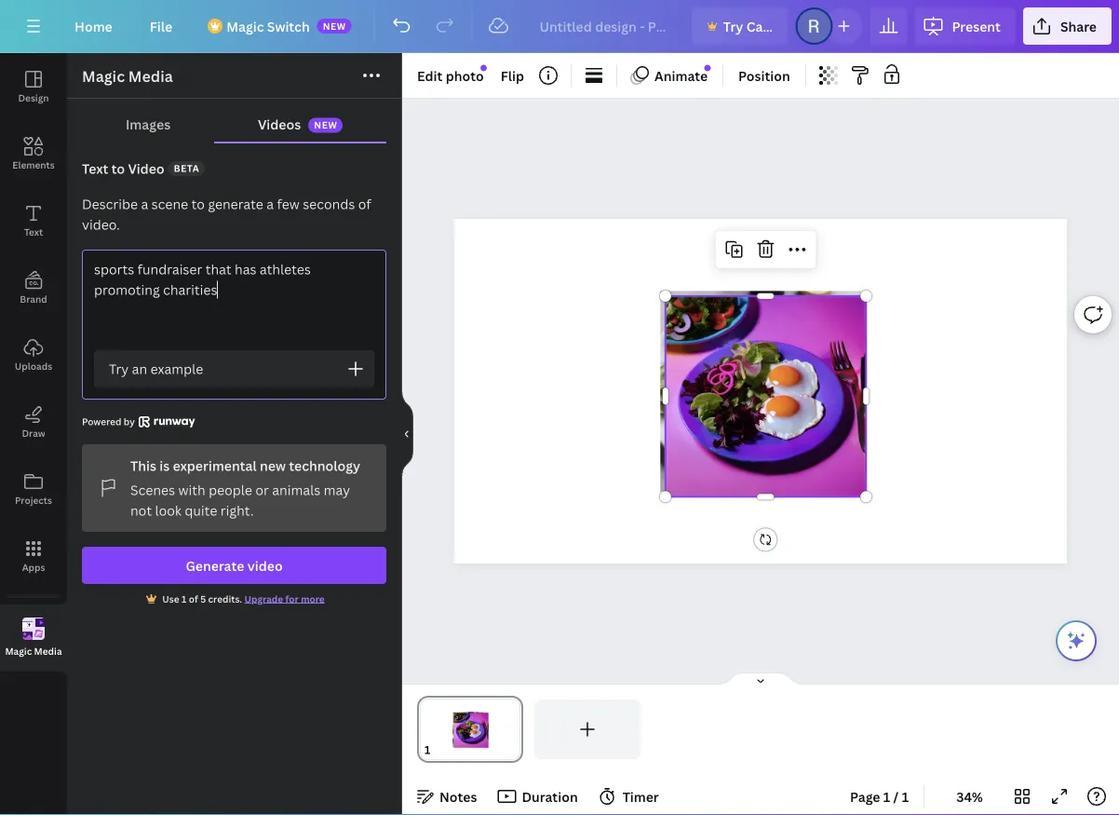 Task type: locate. For each thing, give the bounding box(es) containing it.
seconds
[[303, 195, 355, 213]]

1 vertical spatial text
[[24, 225, 43, 238]]

1 right use
[[182, 593, 187, 605]]

a
[[141, 195, 148, 213], [267, 195, 274, 213]]

to right scene
[[192, 195, 205, 213]]

media
[[128, 66, 173, 86], [34, 645, 62, 658]]

runway logo image
[[139, 416, 195, 428]]

video
[[248, 557, 283, 574]]

new image inside animate dropdown button
[[705, 65, 711, 71]]

2 horizontal spatial magic
[[227, 17, 264, 35]]

canva assistant image
[[1066, 630, 1088, 652]]

try inside button
[[109, 360, 129, 378]]

pro
[[789, 17, 811, 35]]

1 horizontal spatial a
[[267, 195, 274, 213]]

magic down home
[[82, 66, 125, 86]]

a left few
[[267, 195, 274, 213]]

1 new image from the left
[[481, 65, 487, 71]]

0 vertical spatial try
[[724, 17, 744, 35]]

try canva pro
[[724, 17, 811, 35]]

1 horizontal spatial magic media
[[82, 66, 173, 86]]

0 horizontal spatial a
[[141, 195, 148, 213]]

text up brand button
[[24, 225, 43, 238]]

0 horizontal spatial magic media
[[5, 645, 62, 658]]

beta
[[174, 162, 200, 175]]

try
[[724, 17, 744, 35], [109, 360, 129, 378]]

1 left /
[[884, 788, 891, 805]]

page
[[851, 788, 881, 805]]

magic inside button
[[5, 645, 32, 658]]

1 horizontal spatial new image
[[705, 65, 711, 71]]

0 horizontal spatial try
[[109, 360, 129, 378]]

1 horizontal spatial of
[[358, 195, 372, 213]]

try inside button
[[724, 17, 744, 35]]

text up describe
[[82, 160, 108, 177]]

photo
[[446, 67, 484, 84]]

0 horizontal spatial to
[[111, 160, 125, 177]]

of
[[358, 195, 372, 213], [189, 593, 198, 605]]

timer
[[623, 788, 659, 805]]

of right 'seconds'
[[358, 195, 372, 213]]

text for text
[[24, 225, 43, 238]]

example
[[151, 360, 203, 378]]

new image
[[481, 65, 487, 71], [705, 65, 711, 71]]

1 vertical spatial media
[[34, 645, 62, 658]]

magic
[[227, 17, 264, 35], [82, 66, 125, 86], [5, 645, 32, 658]]

scene
[[152, 195, 188, 213]]

0 horizontal spatial new image
[[481, 65, 487, 71]]

may
[[324, 481, 350, 499]]

34%
[[957, 788, 984, 805]]

0 vertical spatial new
[[323, 20, 346, 32]]

1 right /
[[902, 788, 909, 805]]

/
[[894, 788, 899, 805]]

elements button
[[0, 120, 67, 187]]

try for try an example
[[109, 360, 129, 378]]

projects button
[[0, 456, 67, 523]]

try left canva
[[724, 17, 744, 35]]

2 vertical spatial magic
[[5, 645, 32, 658]]

a left scene
[[141, 195, 148, 213]]

try left an
[[109, 360, 129, 378]]

this
[[130, 457, 156, 475]]

0 horizontal spatial media
[[34, 645, 62, 658]]

notes
[[440, 788, 477, 805]]

0 vertical spatial magic media
[[82, 66, 173, 86]]

1 horizontal spatial to
[[192, 195, 205, 213]]

describe a scene to generate a few seconds of video.
[[82, 195, 372, 233]]

1 horizontal spatial try
[[724, 17, 744, 35]]

new image inside edit photo dropdown button
[[481, 65, 487, 71]]

text button
[[0, 187, 67, 254]]

0 horizontal spatial of
[[189, 593, 198, 605]]

0 vertical spatial media
[[128, 66, 173, 86]]

page 1 image
[[417, 700, 523, 759]]

0 vertical spatial magic
[[227, 17, 264, 35]]

magic left switch on the top left of page
[[227, 17, 264, 35]]

media down apps
[[34, 645, 62, 658]]

1 horizontal spatial magic
[[82, 66, 125, 86]]

or
[[256, 481, 269, 499]]

quite
[[185, 502, 217, 519]]

to
[[111, 160, 125, 177], [192, 195, 205, 213]]

magic media
[[82, 66, 173, 86], [5, 645, 62, 658]]

few
[[277, 195, 300, 213]]

2 new image from the left
[[705, 65, 711, 71]]

scenes
[[130, 481, 175, 499]]

0 vertical spatial to
[[111, 160, 125, 177]]

experimental
[[173, 457, 257, 475]]

elements
[[12, 158, 55, 171]]

new right switch on the top left of page
[[323, 20, 346, 32]]

0 vertical spatial of
[[358, 195, 372, 213]]

0 horizontal spatial 1
[[182, 593, 187, 605]]

right.
[[221, 502, 254, 519]]

1 vertical spatial new
[[314, 119, 338, 132]]

1 vertical spatial to
[[192, 195, 205, 213]]

design button
[[0, 53, 67, 120]]

media inside button
[[34, 645, 62, 658]]

0 horizontal spatial text
[[24, 225, 43, 238]]

new image for animate
[[705, 65, 711, 71]]

animals
[[272, 481, 321, 499]]

text inside button
[[24, 225, 43, 238]]

2 a from the left
[[267, 195, 274, 213]]

try an example button
[[94, 350, 375, 388]]

5
[[200, 593, 206, 605]]

magic down apps
[[5, 645, 32, 658]]

new image left position popup button
[[705, 65, 711, 71]]

1 horizontal spatial media
[[128, 66, 173, 86]]

magic media down apps
[[5, 645, 62, 658]]

notes button
[[410, 782, 485, 811]]

1 horizontal spatial 1
[[884, 788, 891, 805]]

new
[[323, 20, 346, 32], [314, 119, 338, 132]]

to left video
[[111, 160, 125, 177]]

magic media up the images
[[82, 66, 173, 86]]

new image left flip button
[[481, 65, 487, 71]]

Describe a scene to generate a few seconds of video. text field
[[83, 251, 386, 350]]

brand
[[20, 293, 47, 305]]

duration button
[[492, 782, 586, 811]]

0 vertical spatial text
[[82, 160, 108, 177]]

34% button
[[940, 782, 1001, 811]]

new right videos
[[314, 119, 338, 132]]

edit
[[417, 67, 443, 84]]

1 horizontal spatial text
[[82, 160, 108, 177]]

side panel tab list
[[0, 53, 67, 672]]

file button
[[135, 7, 187, 45]]

of left '5' at left bottom
[[189, 593, 198, 605]]

page 1 / 1
[[851, 788, 909, 805]]

home link
[[60, 7, 127, 45]]

media up images button at the left of the page
[[128, 66, 173, 86]]

draw button
[[0, 389, 67, 456]]

1 vertical spatial magic media
[[5, 645, 62, 658]]

0 horizontal spatial magic
[[5, 645, 32, 658]]

1 vertical spatial try
[[109, 360, 129, 378]]

is
[[160, 457, 170, 475]]



Task type: vqa. For each thing, say whether or not it's contained in the screenshot.
Mind maps
no



Task type: describe. For each thing, give the bounding box(es) containing it.
try canva pro button
[[692, 7, 811, 45]]

Design title text field
[[525, 7, 685, 45]]

try for try canva pro
[[724, 17, 744, 35]]

position
[[739, 67, 791, 84]]

edit photo
[[417, 67, 484, 84]]

for
[[286, 593, 299, 605]]

present button
[[915, 7, 1016, 45]]

generate video
[[186, 557, 283, 574]]

try an example
[[109, 360, 203, 378]]

draw
[[22, 427, 45, 439]]

uploads button
[[0, 321, 67, 389]]

present
[[953, 17, 1001, 35]]

animate
[[655, 67, 708, 84]]

not
[[130, 502, 152, 519]]

new image for edit photo
[[481, 65, 487, 71]]

Page title text field
[[439, 741, 446, 759]]

file
[[150, 17, 173, 35]]

duration
[[522, 788, 578, 805]]

text to video beta
[[82, 160, 200, 177]]

1 for of
[[182, 593, 187, 605]]

upgrade
[[245, 593, 283, 605]]

projects
[[15, 494, 52, 506]]

2 horizontal spatial 1
[[902, 788, 909, 805]]

generate
[[186, 557, 244, 574]]

home
[[75, 17, 113, 35]]

more
[[301, 593, 325, 605]]

images button
[[82, 106, 214, 142]]

design
[[18, 91, 49, 104]]

switch
[[267, 17, 310, 35]]

magic media inside magic media button
[[5, 645, 62, 658]]

video
[[128, 160, 165, 177]]

1 vertical spatial of
[[189, 593, 198, 605]]

images
[[126, 115, 171, 133]]

of inside 'describe a scene to generate a few seconds of video.'
[[358, 195, 372, 213]]

technology
[[289, 457, 361, 475]]

text for text to video beta
[[82, 160, 108, 177]]

brand button
[[0, 254, 67, 321]]

people
[[209, 481, 252, 499]]

use
[[162, 593, 179, 605]]

video.
[[82, 216, 120, 233]]

1 vertical spatial magic
[[82, 66, 125, 86]]

flip button
[[494, 61, 532, 90]]

apps button
[[0, 523, 67, 590]]

generate video button
[[82, 547, 387, 584]]

an
[[132, 360, 147, 378]]

share
[[1061, 17, 1098, 35]]

videos
[[258, 115, 301, 133]]

powered by
[[82, 416, 135, 428]]

apps
[[22, 561, 45, 573]]

magic switch
[[227, 17, 310, 35]]

position button
[[731, 61, 798, 90]]

look
[[155, 502, 182, 519]]

1 for /
[[884, 788, 891, 805]]

1 a from the left
[[141, 195, 148, 213]]

timer button
[[593, 782, 667, 811]]

describe
[[82, 195, 138, 213]]

magic media button
[[0, 605, 67, 672]]

canva
[[747, 17, 786, 35]]

by
[[124, 416, 135, 428]]

flip
[[501, 67, 525, 84]]

this is experimental new technology scenes with people or animals may not look quite right.
[[130, 457, 361, 519]]

to inside 'describe a scene to generate a few seconds of video.'
[[192, 195, 205, 213]]

new inside main menu bar
[[323, 20, 346, 32]]

edit photo button
[[410, 61, 492, 90]]

credits.
[[208, 593, 242, 605]]

animate button
[[625, 61, 716, 90]]

share button
[[1024, 7, 1112, 45]]

generate
[[208, 195, 263, 213]]

uploads
[[15, 360, 52, 372]]

hide image
[[402, 389, 414, 479]]

with
[[178, 481, 206, 499]]

new
[[260, 457, 286, 475]]

main menu bar
[[0, 0, 1120, 53]]

powered
[[82, 416, 122, 428]]

upgrade for more link
[[245, 593, 325, 605]]

use 1 of 5 credits. upgrade for more
[[162, 593, 325, 605]]

hide pages image
[[716, 672, 806, 687]]

magic inside main menu bar
[[227, 17, 264, 35]]



